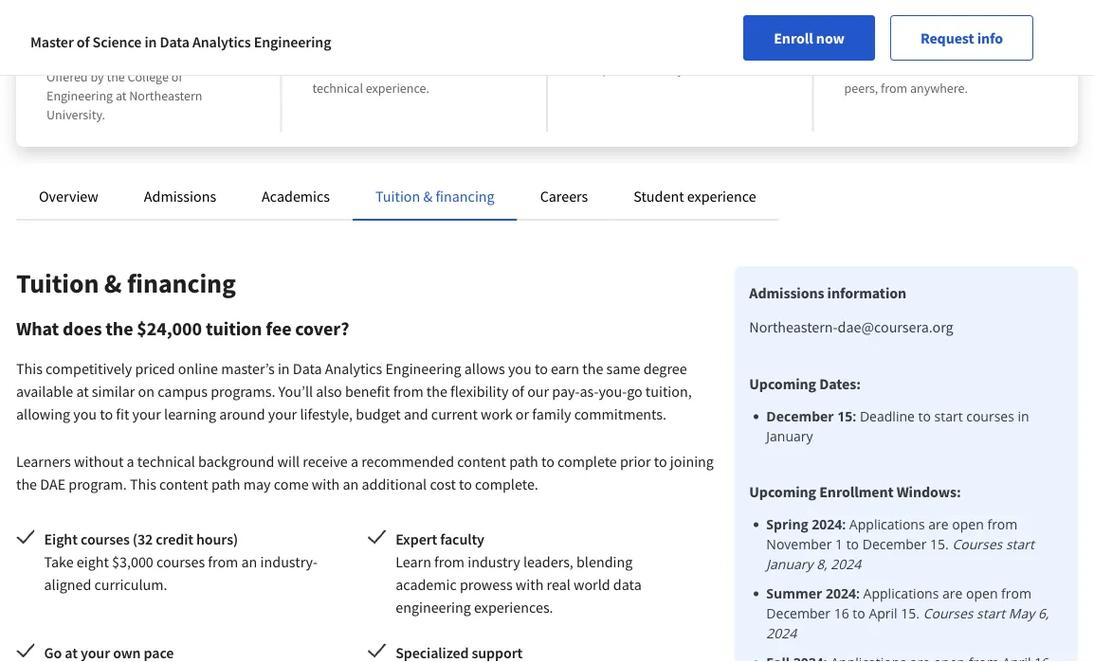 Task type: locate. For each thing, give the bounding box(es) containing it.
and
[[687, 61, 708, 78], [844, 61, 866, 78], [1023, 61, 1044, 78], [404, 405, 428, 424]]

1 vertical spatial at
[[76, 382, 89, 401]]

recommended
[[362, 452, 454, 471]]

careers
[[540, 187, 588, 206]]

you down similar in the left of the page
[[73, 405, 97, 424]]

to right deadline
[[918, 408, 931, 426]]

allowing down available
[[16, 405, 70, 424]]

student experience
[[634, 187, 756, 206]]

with down hassle-
[[312, 61, 337, 78]]

or down hassle-
[[340, 61, 351, 78]]

engineering inside the "accredited engineering degree offered by the college of engineering at northeastern university."
[[46, 87, 113, 104]]

go right pay-
[[644, 42, 657, 59]]

programs.
[[211, 382, 275, 401]]

industry-
[[260, 553, 318, 572]]

list item down 'windows:' at the bottom right of the page
[[767, 515, 1063, 575]]

online
[[893, 16, 944, 39], [178, 359, 218, 378]]

on inside the this competitively priced online master's in data analytics engineering allows you to earn the same degree available at similar on campus programs. you'll also benefit from the flexibility of our pay-as-you-go tuition, allowing you to fit your learning around your lifestyle, budget and current work or family commitments.
[[138, 382, 155, 401]]

december inside applications are open from december 16 to april 15.
[[767, 605, 831, 623]]

offered
[[46, 68, 88, 85]]

program.
[[69, 475, 127, 494]]

0 horizontal spatial analytics
[[192, 32, 251, 51]]

engineering inside the this competitively priced online master's in data analytics engineering allows you to earn the same degree available at similar on campus programs. you'll also benefit from the flexibility of our pay-as-you-go tuition, allowing you to fit your learning around your lifestyle, budget and current work or family commitments.
[[385, 359, 461, 378]]

0 vertical spatial start
[[935, 408, 963, 426]]

your down you'll
[[268, 405, 297, 424]]

what does the $24,000 tuition fee cover?
[[16, 317, 349, 341]]

instructors
[[960, 61, 1020, 78]]

0 horizontal spatial as-
[[580, 382, 599, 401]]

2024: up 16
[[826, 585, 860, 603]]

of left 'our'
[[512, 382, 524, 401]]

this right program.
[[130, 475, 156, 494]]

1 horizontal spatial this
[[130, 475, 156, 494]]

to inside applications are open from november 1 to december 15.
[[846, 536, 859, 554]]

courses inside "deadline to start courses in january"
[[967, 408, 1015, 426]]

2024 for november
[[831, 556, 861, 574]]

december down upcoming dates:
[[767, 408, 834, 426]]

0 vertical spatial go
[[644, 42, 657, 59]]

you up 'our'
[[508, 359, 532, 378]]

start left may at the bottom of page
[[977, 605, 1005, 623]]

online up campus
[[178, 359, 218, 378]]

analytics up benefit
[[325, 359, 382, 378]]

student
[[634, 187, 684, 206]]

1 for from the left
[[433, 42, 449, 59]]

upcoming dates:
[[749, 375, 861, 394]]

15. down 'windows:' at the bottom right of the page
[[930, 536, 949, 554]]

does
[[63, 317, 102, 341]]

0 vertical spatial as-
[[602, 42, 619, 59]]

engineering
[[136, 16, 232, 39], [396, 598, 471, 617]]

degree right same
[[644, 359, 687, 378]]

2024 inside courses start january 8, 2024
[[831, 556, 861, 574]]

january down november
[[767, 556, 813, 574]]

1 horizontal spatial data
[[293, 359, 322, 378]]

1 list item from the top
[[767, 407, 1063, 447]]

summer
[[767, 585, 823, 603]]

allows
[[464, 359, 505, 378]]

0 vertical spatial tuition,
[[660, 42, 700, 59]]

list item down courses start january 8, 2024
[[767, 584, 1063, 644]]

tuition, right pay-
[[660, 42, 700, 59]]

windows:
[[897, 483, 961, 502]]

0 vertical spatial 2024:
[[812, 516, 846, 534]]

are for december
[[929, 516, 949, 534]]

0 horizontal spatial content
[[159, 475, 208, 494]]

0 horizontal spatial engineering
[[46, 87, 113, 104]]

january
[[767, 428, 813, 446], [767, 556, 813, 574]]

upcoming for upcoming enrollment windows:
[[749, 483, 817, 502]]

of right master
[[77, 32, 90, 51]]

master's
[[221, 359, 275, 378]]

are inside applications are open from december 16 to april 15.
[[943, 585, 963, 603]]

1 vertical spatial admissions
[[749, 284, 825, 303]]

0 horizontal spatial your
[[132, 405, 161, 424]]

are up courses start may 6, 2024
[[943, 585, 963, 603]]

1 vertical spatial data
[[293, 359, 322, 378]]

careers link
[[540, 187, 588, 206]]

start for applications are open from november 1 to december 15.
[[1006, 536, 1035, 554]]

applications for april
[[863, 585, 939, 603]]

applications inside applications are open from december 16 to april 15.
[[863, 585, 939, 603]]

flexibility down allows
[[451, 382, 509, 401]]

upcoming up the spring
[[749, 483, 817, 502]]

0 vertical spatial allowing
[[703, 42, 750, 59]]

0 vertical spatial &
[[423, 187, 433, 206]]

you- inside pay-as-you-go tuition, allowing for complete flexibility and control.
[[619, 42, 644, 59]]

0 horizontal spatial 15.
[[901, 605, 920, 623]]

0 vertical spatial complete
[[578, 61, 631, 78]]

december down summer
[[767, 605, 831, 623]]

from inside expert faculty learn from industry leaders, blending academic prowess with real world data engineering experiences.
[[434, 553, 465, 572]]

and inside pay-as-you-go tuition, allowing for complete flexibility and control.
[[687, 61, 708, 78]]

hands-
[[931, 42, 969, 59]]

with inside 100% online lecture videos, hands-on projects and connection with instructors and peers, from anywhere.
[[933, 61, 958, 78]]

at left northeastern
[[116, 87, 127, 104]]

learning
[[164, 405, 216, 424]]

15. inside applications are open from november 1 to december 15.
[[930, 536, 949, 554]]

earn
[[551, 359, 579, 378]]

engineering up university.
[[46, 87, 113, 104]]

to up 'our'
[[535, 359, 548, 378]]

a up program.
[[127, 452, 134, 471]]

open inside applications are open from november 1 to december 15.
[[952, 516, 984, 534]]

1 vertical spatial this
[[130, 475, 156, 494]]

2024: for 16
[[826, 585, 860, 603]]

analytics up northeastern
[[192, 32, 251, 51]]

0 vertical spatial tuition & financing
[[376, 187, 495, 206]]

1 vertical spatial engineering
[[46, 87, 113, 104]]

for up control.
[[753, 42, 769, 59]]

open inside applications are open from december 16 to april 15.
[[966, 585, 998, 603]]

courses inside courses start may 6, 2024
[[923, 605, 973, 623]]

similar
[[92, 382, 135, 401]]

0 horizontal spatial without
[[74, 452, 124, 471]]

2024 down the 1
[[831, 556, 861, 574]]

2 vertical spatial courses
[[156, 553, 205, 572]]

1 horizontal spatial at
[[116, 87, 127, 104]]

courses down 'windows:' at the bottom right of the page
[[953, 536, 1003, 554]]

without down 'free'
[[354, 61, 397, 78]]

degree inside the "accredited engineering degree offered by the college of engineering at northeastern university."
[[46, 42, 102, 66]]

application
[[339, 16, 430, 39]]

start inside courses start may 6, 2024
[[977, 605, 1005, 623]]

2 horizontal spatial courses
[[967, 408, 1015, 426]]

1 upcoming from the top
[[749, 375, 817, 394]]

15:
[[838, 408, 857, 426]]

at down competitively
[[76, 382, 89, 401]]

flexibility inside the this competitively priced online master's in data analytics engineering allows you to earn the same degree available at similar on campus programs. you'll also benefit from the flexibility of our pay-as-you-go tuition, allowing you to fit your learning around your lifestyle, budget and current work or family commitments.
[[451, 382, 509, 401]]

2 january from the top
[[767, 556, 813, 574]]

the right does
[[106, 317, 133, 341]]

1 vertical spatial tuition,
[[646, 382, 692, 401]]

your right fit
[[132, 405, 161, 424]]

admissions
[[144, 187, 216, 206], [749, 284, 825, 303]]

15. inside applications are open from december 16 to april 15.
[[901, 605, 920, 623]]

with inside no application required hassle-free pathways for learners with or without conventional technical experience.
[[312, 61, 337, 78]]

on down priced
[[138, 382, 155, 401]]

1 vertical spatial upcoming
[[749, 483, 817, 502]]

enroll
[[774, 28, 813, 47]]

go down same
[[627, 382, 643, 401]]

1 vertical spatial applications
[[863, 585, 939, 603]]

cost
[[430, 475, 456, 494]]

0 vertical spatial admissions
[[144, 187, 216, 206]]

path up complete.
[[509, 452, 538, 471]]

analytics inside the this competitively priced online master's in data analytics engineering allows you to earn the same degree available at similar on campus programs. you'll also benefit from the flexibility of our pay-as-you-go tuition, allowing you to fit your learning around your lifestyle, budget and current work or family commitments.
[[325, 359, 382, 378]]

prowess
[[460, 576, 513, 595]]

or right work
[[516, 405, 529, 424]]

to down the "family"
[[541, 452, 555, 471]]

for inside no application required hassle-free pathways for learners with or without conventional technical experience.
[[433, 42, 449, 59]]

required
[[434, 16, 503, 39]]

the inside the learners without a technical background will receive a recommended content path to complete prior to joining the dae program. this content path may come with an additional cost to complete.
[[16, 475, 37, 494]]

to right 16
[[853, 605, 866, 623]]

0 horizontal spatial an
[[241, 553, 257, 572]]

&
[[423, 187, 433, 206], [104, 267, 122, 300]]

engineering for competitively
[[385, 359, 461, 378]]

0 vertical spatial you
[[508, 359, 532, 378]]

1 horizontal spatial or
[[516, 405, 529, 424]]

allowing
[[703, 42, 750, 59], [16, 405, 70, 424]]

of inside the "accredited engineering degree offered by the college of engineering at northeastern university."
[[171, 68, 182, 85]]

for up conventional
[[433, 42, 449, 59]]

0 horizontal spatial or
[[340, 61, 351, 78]]

with up 'experiences.'
[[516, 576, 544, 595]]

start up may at the bottom of page
[[1006, 536, 1035, 554]]

deadline
[[860, 408, 915, 426]]

you- right pay-
[[619, 42, 644, 59]]

1 horizontal spatial your
[[268, 405, 297, 424]]

joining
[[670, 452, 714, 471]]

1 vertical spatial you
[[73, 405, 97, 424]]

engineering left 'free'
[[254, 32, 331, 51]]

the inside the "accredited engineering degree offered by the college of engineering at northeastern university."
[[107, 68, 125, 85]]

on inside 100% online lecture videos, hands-on projects and connection with instructors and peers, from anywhere.
[[969, 42, 984, 59]]

1 vertical spatial open
[[966, 585, 998, 603]]

without
[[354, 61, 397, 78], [74, 452, 124, 471]]

pay-as-you-go tuition, allowing for complete flexibility and control.
[[578, 42, 769, 78]]

0 horizontal spatial tuition
[[16, 267, 99, 300]]

campus
[[158, 382, 208, 401]]

0 vertical spatial in
[[145, 32, 157, 51]]

on up instructors
[[969, 42, 984, 59]]

list item containing december 15:
[[767, 407, 1063, 447]]

1 vertical spatial as-
[[580, 382, 599, 401]]

1 vertical spatial are
[[943, 585, 963, 603]]

tuition, inside pay-as-you-go tuition, allowing for complete flexibility and control.
[[660, 42, 700, 59]]

a right receive
[[351, 452, 358, 471]]

the
[[107, 68, 125, 85], [106, 317, 133, 341], [583, 359, 603, 378], [427, 382, 448, 401], [16, 475, 37, 494]]

0 horizontal spatial this
[[16, 359, 43, 378]]

1 horizontal spatial analytics
[[325, 359, 382, 378]]

faculty
[[440, 530, 485, 549]]

1 horizontal spatial for
[[753, 42, 769, 59]]

2 vertical spatial of
[[512, 382, 524, 401]]

for for required
[[433, 42, 449, 59]]

complete left prior
[[558, 452, 617, 471]]

1 vertical spatial tuition & financing
[[16, 267, 236, 300]]

are inside applications are open from november 1 to december 15.
[[929, 516, 949, 534]]

northeastern-dae@coursera.org
[[749, 318, 954, 337]]

open for applications are open from november 1 to december 15.
[[952, 516, 984, 534]]

tuition, up commitments.
[[646, 382, 692, 401]]

overview
[[39, 187, 98, 206]]

without up program.
[[74, 452, 124, 471]]

upcoming enrollment windows:
[[749, 483, 961, 502]]

1 vertical spatial online
[[178, 359, 218, 378]]

0 horizontal spatial flexibility
[[451, 382, 509, 401]]

complete.
[[475, 475, 538, 494]]

2 horizontal spatial of
[[512, 382, 524, 401]]

2 horizontal spatial in
[[1018, 408, 1030, 426]]

2024 down summer
[[767, 625, 797, 643]]

aligned
[[44, 576, 91, 595]]

data up you'll
[[293, 359, 322, 378]]

0 vertical spatial 2024
[[831, 556, 861, 574]]

0 vertical spatial of
[[77, 32, 90, 51]]

0 vertical spatial content
[[457, 452, 506, 471]]

technical inside no application required hassle-free pathways for learners with or without conventional technical experience.
[[312, 80, 363, 97]]

1 horizontal spatial tuition & financing
[[376, 187, 495, 206]]

0 vertical spatial online
[[893, 16, 944, 39]]

with down hands- at the top of the page
[[933, 61, 958, 78]]

january inside "deadline to start courses in january"
[[767, 428, 813, 446]]

2 vertical spatial start
[[977, 605, 1005, 623]]

1 vertical spatial courses
[[81, 530, 130, 549]]

list item
[[767, 407, 1063, 447], [767, 515, 1063, 575], [767, 584, 1063, 644]]

0 vertical spatial analytics
[[192, 32, 251, 51]]

list containing spring 2024:
[[757, 515, 1063, 663]]

this up available
[[16, 359, 43, 378]]

come
[[274, 475, 309, 494]]

0 vertical spatial applications
[[850, 516, 925, 534]]

1 vertical spatial december
[[863, 536, 927, 554]]

of up northeastern
[[171, 68, 182, 85]]

0 horizontal spatial of
[[77, 32, 90, 51]]

to right the 1
[[846, 536, 859, 554]]

1 horizontal spatial tuition
[[376, 187, 420, 206]]

open
[[952, 516, 984, 534], [966, 585, 998, 603]]

0 horizontal spatial at
[[76, 382, 89, 401]]

at inside the "accredited engineering degree offered by the college of engineering at northeastern university."
[[116, 87, 127, 104]]

without inside no application required hassle-free pathways for learners with or without conventional technical experience.
[[354, 61, 397, 78]]

go
[[644, 42, 657, 59], [627, 382, 643, 401]]

with inside expert faculty learn from industry leaders, blending academic prowess with real world data engineering experiences.
[[516, 576, 544, 595]]

flexibility inside pay-as-you-go tuition, allowing for complete flexibility and control.
[[633, 61, 684, 78]]

1 horizontal spatial go
[[644, 42, 657, 59]]

to right prior
[[654, 452, 667, 471]]

learners without a technical background will receive a recommended content path to complete prior to joining the dae program. this content path may come with an additional cost to complete.
[[16, 452, 714, 494]]

content up complete.
[[457, 452, 506, 471]]

0 horizontal spatial a
[[127, 452, 134, 471]]

3 list item from the top
[[767, 584, 1063, 644]]

2 vertical spatial engineering
[[385, 359, 461, 378]]

free
[[353, 42, 375, 59]]

0 vertical spatial this
[[16, 359, 43, 378]]

leaders,
[[523, 553, 574, 572]]

0 vertical spatial engineering
[[254, 32, 331, 51]]

1 vertical spatial january
[[767, 556, 813, 574]]

courses right april
[[923, 605, 973, 623]]

or inside the this competitively priced online master's in data analytics engineering allows you to earn the same degree available at similar on campus programs. you'll also benefit from the flexibility of our pay-as-you-go tuition, allowing you to fit your learning around your lifestyle, budget and current work or family commitments.
[[516, 405, 529, 424]]

the right earn at the right bottom
[[583, 359, 603, 378]]

an down receive
[[343, 475, 359, 494]]

list item up 'windows:' at the bottom right of the page
[[767, 407, 1063, 447]]

applications inside applications are open from november 1 to december 15.
[[850, 516, 925, 534]]

0 horizontal spatial 2024
[[767, 625, 797, 643]]

admissions for admissions information
[[749, 284, 825, 303]]

1 vertical spatial go
[[627, 382, 643, 401]]

2 list item from the top
[[767, 515, 1063, 575]]

to
[[535, 359, 548, 378], [100, 405, 113, 424], [918, 408, 931, 426], [541, 452, 555, 471], [654, 452, 667, 471], [459, 475, 472, 494], [846, 536, 859, 554], [853, 605, 866, 623]]

allowing inside the this competitively priced online master's in data analytics engineering allows you to earn the same degree available at similar on campus programs. you'll also benefit from the flexibility of our pay-as-you-go tuition, allowing you to fit your learning around your lifestyle, budget and current work or family commitments.
[[16, 405, 70, 424]]

data up college
[[160, 32, 189, 51]]

1 vertical spatial you-
[[599, 382, 627, 401]]

blending
[[577, 553, 633, 572]]

upcoming up "december 15:"
[[749, 375, 817, 394]]

open down 'windows:' at the bottom right of the page
[[952, 516, 984, 534]]

2024: up the 1
[[812, 516, 846, 534]]

from inside applications are open from november 1 to december 15.
[[988, 516, 1018, 534]]

1 vertical spatial path
[[211, 475, 240, 494]]

december right the 1
[[863, 536, 927, 554]]

0 vertical spatial january
[[767, 428, 813, 446]]

courses inside courses start january 8, 2024
[[953, 536, 1003, 554]]

analytics
[[192, 32, 251, 51], [325, 359, 382, 378]]

content up credit
[[159, 475, 208, 494]]

no
[[312, 16, 335, 39]]

the left 'dae'
[[16, 475, 37, 494]]

you- up commitments.
[[599, 382, 627, 401]]

path down background
[[211, 475, 240, 494]]

content
[[457, 452, 506, 471], [159, 475, 208, 494]]

1 vertical spatial degree
[[644, 359, 687, 378]]

with down receive
[[312, 475, 340, 494]]

technical down learning
[[137, 452, 195, 471]]

in inside "deadline to start courses in january"
[[1018, 408, 1030, 426]]

engineering
[[254, 32, 331, 51], [46, 87, 113, 104], [385, 359, 461, 378]]

january down "december 15:"
[[767, 428, 813, 446]]

1 vertical spatial technical
[[137, 452, 195, 471]]

applications up april
[[863, 585, 939, 603]]

2 a from the left
[[351, 452, 358, 471]]

1 vertical spatial without
[[74, 452, 124, 471]]

engineering up college
[[136, 16, 232, 39]]

start inside courses start january 8, 2024
[[1006, 536, 1035, 554]]

with
[[312, 61, 337, 78], [933, 61, 958, 78], [312, 475, 340, 494], [516, 576, 544, 595]]

1 horizontal spatial as-
[[602, 42, 619, 59]]

engineering for engineering
[[46, 87, 113, 104]]

the right by
[[107, 68, 125, 85]]

as- inside pay-as-you-go tuition, allowing for complete flexibility and control.
[[602, 42, 619, 59]]

0 horizontal spatial online
[[178, 359, 218, 378]]

degree up offered
[[46, 42, 102, 66]]

2 for from the left
[[753, 42, 769, 59]]

1 horizontal spatial flexibility
[[633, 61, 684, 78]]

conventional
[[400, 61, 473, 78]]

2024 inside courses start may 6, 2024
[[767, 625, 797, 643]]

and right "budget"
[[404, 405, 428, 424]]

world
[[574, 576, 610, 595]]

projects
[[986, 42, 1031, 59]]

academics
[[262, 187, 330, 206]]

flexibility left control.
[[633, 61, 684, 78]]

enroll now
[[774, 28, 845, 47]]

0 horizontal spatial for
[[433, 42, 449, 59]]

courses start may 6, 2024
[[767, 605, 1049, 643]]

2 upcoming from the top
[[749, 483, 817, 502]]

engineering up current
[[385, 359, 461, 378]]

engineering down academic
[[396, 598, 471, 617]]

0 vertical spatial are
[[929, 516, 949, 534]]

an left industry-
[[241, 553, 257, 572]]

1 horizontal spatial technical
[[312, 80, 363, 97]]

0 horizontal spatial technical
[[137, 452, 195, 471]]

1 your from the left
[[132, 405, 161, 424]]

6,
[[1038, 605, 1049, 623]]

1 vertical spatial analytics
[[325, 359, 382, 378]]

1 horizontal spatial content
[[457, 452, 506, 471]]

applications up courses start january 8, 2024
[[850, 516, 925, 534]]

1 horizontal spatial financing
[[436, 187, 495, 206]]

and left control.
[[687, 61, 708, 78]]

0 horizontal spatial you
[[73, 405, 97, 424]]

upcoming for upcoming dates:
[[749, 375, 817, 394]]

complete down pay-
[[578, 61, 631, 78]]

0 horizontal spatial engineering
[[136, 16, 232, 39]]

connection
[[868, 61, 931, 78]]

open for applications are open from december 16 to april 15.
[[966, 585, 998, 603]]

open up courses start may 6, 2024
[[966, 585, 998, 603]]

1 vertical spatial on
[[138, 382, 155, 401]]

1 horizontal spatial courses
[[156, 553, 205, 572]]

an inside eight courses (32 credit hours) take eight $3,000 courses from an industry- aligned curriculum.
[[241, 553, 257, 572]]

$24,000
[[137, 317, 202, 341]]

start
[[935, 408, 963, 426], [1006, 536, 1035, 554], [977, 605, 1005, 623]]

online up videos,
[[893, 16, 944, 39]]

list
[[757, 515, 1063, 663]]

0 vertical spatial without
[[354, 61, 397, 78]]

1 january from the top
[[767, 428, 813, 446]]

100% online lecture videos, hands-on projects and connection with instructors and peers, from anywhere.
[[844, 16, 1044, 97]]

are down 'windows:' at the bottom right of the page
[[929, 516, 949, 534]]

admissions link
[[144, 187, 216, 206]]

family
[[532, 405, 571, 424]]

1 horizontal spatial 15.
[[930, 536, 949, 554]]

0 vertical spatial at
[[116, 87, 127, 104]]

overview link
[[39, 187, 98, 206]]

eight
[[77, 553, 109, 572]]

for inside pay-as-you-go tuition, allowing for complete flexibility and control.
[[753, 42, 769, 59]]

you- inside the this competitively priced online master's in data analytics engineering allows you to earn the same degree available at similar on campus programs. you'll also benefit from the flexibility of our pay-as-you-go tuition, allowing you to fit your learning around your lifestyle, budget and current work or family commitments.
[[599, 382, 627, 401]]

may
[[243, 475, 271, 494]]

same
[[606, 359, 641, 378]]

complete
[[578, 61, 631, 78], [558, 452, 617, 471]]

start inside "deadline to start courses in january"
[[935, 408, 963, 426]]

tuition, inside the this competitively priced online master's in data analytics engineering allows you to earn the same degree available at similar on campus programs. you'll also benefit from the flexibility of our pay-as-you-go tuition, allowing you to fit your learning around your lifestyle, budget and current work or family commitments.
[[646, 382, 692, 401]]

1 horizontal spatial you
[[508, 359, 532, 378]]

15. right april
[[901, 605, 920, 623]]

2024:
[[812, 516, 846, 534], [826, 585, 860, 603]]

allowing up control.
[[703, 42, 750, 59]]

deadline to start courses in january
[[767, 408, 1030, 446]]

15.
[[930, 536, 949, 554], [901, 605, 920, 623]]

2024 for december
[[767, 625, 797, 643]]



Task type: vqa. For each thing, say whether or not it's contained in the screenshot.
the left Microsoft
no



Task type: describe. For each thing, give the bounding box(es) containing it.
lifestyle,
[[300, 405, 353, 424]]

university.
[[46, 106, 105, 123]]

at inside the this competitively priced online master's in data analytics engineering allows you to earn the same degree available at similar on campus programs. you'll also benefit from the flexibility of our pay-as-you-go tuition, allowing you to fit your learning around your lifestyle, budget and current work or family commitments.
[[76, 382, 89, 401]]

0 horizontal spatial data
[[160, 32, 189, 51]]

information
[[827, 284, 907, 303]]

applications are open from december 16 to april 15.
[[767, 585, 1032, 623]]

accredited engineering degree offered by the college of engineering at northeastern university.
[[46, 16, 232, 123]]

1 horizontal spatial &
[[423, 187, 433, 206]]

work
[[481, 405, 513, 424]]

of inside the this competitively priced online master's in data analytics engineering allows you to earn the same degree available at similar on campus programs. you'll also benefit from the flexibility of our pay-as-you-go tuition, allowing you to fit your learning around your lifestyle, budget and current work or family commitments.
[[512, 382, 524, 401]]

100%
[[844, 16, 889, 39]]

applications for december
[[850, 516, 925, 534]]

1
[[835, 536, 843, 554]]

this inside the this competitively priced online master's in data analytics engineering allows you to earn the same degree available at similar on campus programs. you'll also benefit from the flexibility of our pay-as-you-go tuition, allowing you to fit your learning around your lifestyle, budget and current work or family commitments.
[[16, 359, 43, 378]]

dae@coursera.org
[[838, 318, 954, 337]]

data inside the this competitively priced online master's in data analytics engineering allows you to earn the same degree available at similar on campus programs. you'll also benefit from the flexibility of our pay-as-you-go tuition, allowing you to fit your learning around your lifestyle, budget and current work or family commitments.
[[293, 359, 322, 378]]

are for april
[[943, 585, 963, 603]]

january inside courses start january 8, 2024
[[767, 556, 813, 574]]

for for you-
[[753, 42, 769, 59]]

to right cost
[[459, 475, 472, 494]]

list item containing summer 2024:
[[767, 584, 1063, 644]]

to inside applications are open from december 16 to april 15.
[[853, 605, 866, 623]]

expert
[[396, 530, 437, 549]]

as- inside the this competitively priced online master's in data analytics engineering allows you to earn the same degree available at similar on campus programs. you'll also benefit from the flexibility of our pay-as-you-go tuition, allowing you to fit your learning around your lifestyle, budget and current work or family commitments.
[[580, 382, 599, 401]]

priced
[[135, 359, 175, 378]]

learners
[[16, 452, 71, 471]]

2024: for 1
[[812, 516, 846, 534]]

info
[[977, 28, 1003, 47]]

industry
[[468, 553, 520, 572]]

prior
[[620, 452, 651, 471]]

to left fit
[[100, 405, 113, 424]]

the up current
[[427, 382, 448, 401]]

technical inside the learners without a technical background will receive a recommended content path to complete prior to joining the dae program. this content path may come with an additional cost to complete.
[[137, 452, 195, 471]]

dates:
[[819, 375, 861, 394]]

from inside the this competitively priced online master's in data analytics engineering allows you to earn the same degree available at similar on campus programs. you'll also benefit from the flexibility of our pay-as-you-go tuition, allowing you to fit your learning around your lifestyle, budget and current work or family commitments.
[[393, 382, 424, 401]]

receive
[[303, 452, 348, 471]]

0 vertical spatial path
[[509, 452, 538, 471]]

0 horizontal spatial in
[[145, 32, 157, 51]]

commitments.
[[574, 405, 667, 424]]

go inside pay-as-you-go tuition, allowing for complete flexibility and control.
[[644, 42, 657, 59]]

take
[[44, 553, 74, 572]]

0 vertical spatial december
[[767, 408, 834, 426]]

college
[[128, 68, 169, 85]]

complete inside the learners without a technical background will receive a recommended content path to complete prior to joining the dae program. this content path may come with an additional cost to complete.
[[558, 452, 617, 471]]

admissions for admissions
[[144, 187, 216, 206]]

data
[[613, 576, 642, 595]]

0 horizontal spatial tuition & financing
[[16, 267, 236, 300]]

northeastern-
[[749, 318, 838, 337]]

complete inside pay-as-you-go tuition, allowing for complete flexibility and control.
[[578, 61, 631, 78]]

online inside 100% online lecture videos, hands-on projects and connection with instructors and peers, from anywhere.
[[893, 16, 944, 39]]

experiences.
[[474, 598, 553, 617]]

from inside applications are open from december 16 to april 15.
[[1001, 585, 1032, 603]]

lecture
[[844, 42, 886, 59]]

enroll now button
[[744, 15, 875, 61]]

december 15:
[[767, 408, 857, 426]]

allowing inside pay-as-you-go tuition, allowing for complete flexibility and control.
[[703, 42, 750, 59]]

real
[[547, 576, 571, 595]]

tuition
[[206, 317, 262, 341]]

benefit
[[345, 382, 390, 401]]

science
[[92, 32, 142, 51]]

around
[[219, 405, 265, 424]]

request info
[[921, 28, 1003, 47]]

summer 2024:
[[767, 585, 860, 603]]

master of science in data analytics engineering
[[30, 32, 331, 51]]

eight courses (32 credit hours) take eight $3,000 courses from an industry- aligned curriculum.
[[44, 530, 318, 595]]

will
[[277, 452, 300, 471]]

degree inside the this competitively priced online master's in data analytics engineering allows you to earn the same degree available at similar on campus programs. you'll also benefit from the flexibility of our pay-as-you-go tuition, allowing you to fit your learning around your lifestyle, budget and current work or family commitments.
[[644, 359, 687, 378]]

and inside the this competitively priced online master's in data analytics engineering allows you to earn the same degree available at similar on campus programs. you'll also benefit from the flexibility of our pay-as-you-go tuition, allowing you to fit your learning around your lifestyle, budget and current work or family commitments.
[[404, 405, 428, 424]]

student experience link
[[634, 187, 756, 206]]

1 vertical spatial financing
[[127, 267, 236, 300]]

learn
[[396, 553, 431, 572]]

northeastern
[[129, 87, 202, 104]]

15. for december
[[930, 536, 949, 554]]

8,
[[817, 556, 828, 574]]

current
[[431, 405, 478, 424]]

engineering inside expert faculty learn from industry leaders, blending academic prowess with real world data engineering experiences.
[[396, 598, 471, 617]]

15. for april
[[901, 605, 920, 623]]

list item containing spring 2024:
[[767, 515, 1063, 575]]

academic
[[396, 576, 457, 595]]

peers,
[[844, 80, 878, 97]]

without inside the learners without a technical background will receive a recommended content path to complete prior to joining the dae program. this content path may come with an additional cost to complete.
[[74, 452, 124, 471]]

from inside 100% online lecture videos, hands-on projects and connection with instructors and peers, from anywhere.
[[881, 80, 908, 97]]

spring 2024:
[[767, 516, 846, 534]]

online inside the this competitively priced online master's in data analytics engineering allows you to earn the same degree available at similar on campus programs. you'll also benefit from the flexibility of our pay-as-you-go tuition, allowing you to fit your learning around your lifestyle, budget and current work or family commitments.
[[178, 359, 218, 378]]

admissions information
[[749, 284, 907, 303]]

hours)
[[196, 530, 238, 549]]

our
[[527, 382, 549, 401]]

videos,
[[889, 42, 928, 59]]

credit
[[156, 530, 193, 549]]

december inside applications are open from november 1 to december 15.
[[863, 536, 927, 554]]

1 vertical spatial tuition
[[16, 267, 99, 300]]

pathways
[[377, 42, 431, 59]]

academics link
[[262, 187, 330, 206]]

applications are open from november 1 to december 15.
[[767, 516, 1018, 554]]

to inside "deadline to start courses in january"
[[918, 408, 931, 426]]

0 vertical spatial tuition
[[376, 187, 420, 206]]

or inside no application required hassle-free pathways for learners with or without conventional technical experience.
[[340, 61, 351, 78]]

this inside the learners without a technical background will receive a recommended content path to complete prior to joining the dae program. this content path may come with an additional cost to complete.
[[130, 475, 156, 494]]

eight
[[44, 530, 78, 549]]

and down projects
[[1023, 61, 1044, 78]]

fit
[[116, 405, 129, 424]]

1 a from the left
[[127, 452, 134, 471]]

an inside the learners without a technical background will receive a recommended content path to complete prior to joining the dae program. this content path may come with an additional cost to complete.
[[343, 475, 359, 494]]

1 vertical spatial &
[[104, 267, 122, 300]]

by
[[90, 68, 104, 85]]

competitively
[[46, 359, 132, 378]]

enrollment
[[819, 483, 894, 502]]

request
[[921, 28, 974, 47]]

go inside the this competitively priced online master's in data analytics engineering allows you to earn the same degree available at similar on campus programs. you'll also benefit from the flexibility of our pay-as-you-go tuition, allowing you to fit your learning around your lifestyle, budget and current work or family commitments.
[[627, 382, 643, 401]]

background
[[198, 452, 274, 471]]

start for applications are open from december 16 to april 15.
[[977, 605, 1005, 623]]

from inside eight courses (32 credit hours) take eight $3,000 courses from an industry- aligned curriculum.
[[208, 553, 238, 572]]

$3,000
[[112, 553, 153, 572]]

with inside the learners without a technical background will receive a recommended content path to complete prior to joining the dae program. this content path may come with an additional cost to complete.
[[312, 475, 340, 494]]

1 horizontal spatial engineering
[[254, 32, 331, 51]]

courses for december
[[953, 536, 1003, 554]]

expert faculty learn from industry leaders, blending academic prowess with real world data engineering experiences.
[[396, 530, 642, 617]]

courses for april
[[923, 605, 973, 623]]

dae
[[40, 475, 65, 494]]

additional
[[362, 475, 427, 494]]

also
[[316, 382, 342, 401]]

and up peers,
[[844, 61, 866, 78]]

in inside the this competitively priced online master's in data analytics engineering allows you to earn the same degree available at similar on campus programs. you'll also benefit from the flexibility of our pay-as-you-go tuition, allowing you to fit your learning around your lifestyle, budget and current work or family commitments.
[[278, 359, 290, 378]]

accredited
[[46, 16, 132, 39]]

you'll
[[278, 382, 313, 401]]

may
[[1009, 605, 1035, 623]]

courses start january 8, 2024
[[767, 536, 1035, 574]]

pay-
[[552, 382, 580, 401]]

2 your from the left
[[268, 405, 297, 424]]

engineering inside the "accredited engineering degree offered by the college of engineering at northeastern university."
[[136, 16, 232, 39]]

cover?
[[295, 317, 349, 341]]



